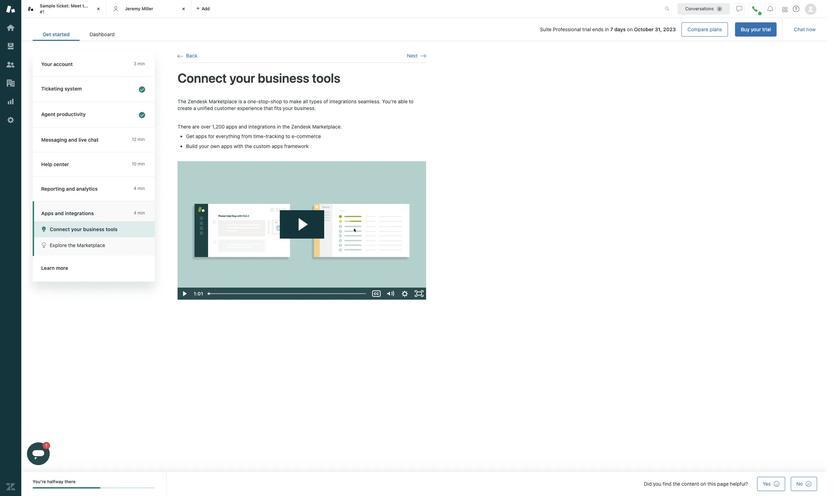 Task type: vqa. For each thing, say whether or not it's contained in the screenshot.
Karpinska
no



Task type: describe. For each thing, give the bounding box(es) containing it.
chat now
[[794, 26, 816, 32]]

4 min for integrations
[[134, 210, 145, 216]]

and for apps and integrations
[[55, 210, 64, 216]]

connect inside "button"
[[50, 226, 70, 232]]

agent productivity
[[41, 111, 86, 117]]

1,200
[[212, 124, 225, 130]]

there are over 1,200 apps and integrations in the zendesk marketplace.
[[178, 124, 342, 130]]

marketplace for zendesk
[[209, 98, 237, 104]]

more
[[56, 265, 68, 271]]

your account heading
[[33, 52, 155, 77]]

12
[[132, 137, 136, 142]]

days
[[615, 26, 626, 32]]

yes button
[[757, 477, 785, 491]]

apps down tracking
[[272, 143, 283, 149]]

section containing suite professional trial ends in
[[130, 22, 777, 37]]

your inside "button"
[[71, 226, 82, 232]]

that
[[264, 105, 273, 111]]

next button
[[407, 53, 426, 59]]

october
[[634, 26, 654, 32]]

ends
[[592, 26, 604, 32]]

tools inside connect your business tools "button"
[[106, 226, 118, 232]]

and inside region
[[239, 124, 247, 130]]

tracking
[[266, 133, 284, 139]]

buy your trial
[[741, 26, 771, 32]]

admin image
[[6, 115, 15, 125]]

jeremy miller
[[125, 6, 153, 11]]

the up tracking
[[282, 124, 290, 130]]

content-title region
[[178, 70, 426, 87]]

the zendesk marketplace is a one-stop-shop to make all types of integrations seamless. you're able to create a unified customer experience that fits your business.
[[178, 98, 414, 111]]

the inside button
[[68, 242, 76, 248]]

your
[[41, 61, 52, 67]]

zendesk support image
[[6, 5, 15, 14]]

fits
[[274, 105, 281, 111]]

3 min
[[134, 61, 145, 66]]

you're halfway there
[[33, 479, 76, 485]]

1 horizontal spatial in
[[605, 26, 609, 32]]

content
[[682, 481, 699, 487]]

unified
[[197, 105, 213, 111]]

get help image
[[793, 6, 800, 12]]

conversations button
[[678, 3, 730, 14]]

apps down everything
[[221, 143, 232, 149]]

over
[[201, 124, 211, 130]]

commerce
[[297, 133, 321, 139]]

everything
[[216, 133, 240, 139]]

buy your trial button
[[735, 22, 777, 37]]

trial for professional
[[582, 26, 591, 32]]

with
[[234, 143, 243, 149]]

ticketing system button
[[33, 77, 153, 102]]

halfway
[[47, 479, 63, 485]]

learn more
[[41, 265, 68, 271]]

connect your business tools button
[[34, 221, 155, 237]]

sample ticket: meet the ticket #1
[[40, 3, 102, 14]]

apps and integrations
[[41, 210, 94, 216]]

yes
[[763, 481, 771, 487]]

main element
[[0, 0, 21, 496]]

no
[[797, 481, 803, 487]]

customers image
[[6, 60, 15, 69]]

tab list containing get started
[[33, 28, 125, 41]]

your left own
[[199, 143, 209, 149]]

get for get apps for everything from time-tracking to e-commerce
[[186, 133, 194, 139]]

12 min
[[132, 137, 145, 142]]

7
[[610, 26, 613, 32]]

build
[[186, 143, 198, 149]]

min for help center
[[138, 161, 145, 167]]

you're inside footer
[[33, 479, 46, 485]]

e-
[[292, 133, 297, 139]]

organizations image
[[6, 79, 15, 88]]

own
[[210, 143, 220, 149]]

progress-bar progress bar
[[33, 488, 155, 489]]

2 vertical spatial integrations
[[65, 210, 94, 216]]

suite professional trial ends in 7 days on october 31, 2023
[[540, 26, 676, 32]]

messaging and live chat
[[41, 137, 99, 143]]

center
[[54, 161, 69, 167]]

jeremy miller tab
[[107, 0, 192, 18]]

shop
[[271, 98, 282, 104]]

help
[[41, 161, 52, 167]]

are
[[192, 124, 200, 130]]

did you find the content on this page helpful?
[[644, 481, 748, 487]]

to right shop
[[283, 98, 288, 104]]

zendesk image
[[6, 482, 15, 492]]

compare plans button
[[682, 22, 728, 37]]

1 horizontal spatial a
[[244, 98, 246, 104]]

customer
[[214, 105, 236, 111]]

video element
[[178, 161, 426, 300]]

suite
[[540, 26, 552, 32]]

October 31, 2023 text field
[[634, 26, 676, 32]]

seamless.
[[358, 98, 381, 104]]

able
[[398, 98, 408, 104]]

chat
[[88, 137, 99, 143]]

you
[[653, 481, 662, 487]]

make
[[289, 98, 302, 104]]

productivity
[[57, 111, 86, 117]]

stop-
[[258, 98, 271, 104]]

marketplace for the
[[77, 242, 105, 248]]

footer containing did you find the content on this page helpful?
[[21, 472, 827, 496]]

build your own apps with the custom apps framework
[[186, 143, 309, 149]]

zendesk products image
[[783, 7, 788, 12]]

business inside "button"
[[83, 226, 104, 232]]

region containing the zendesk marketplace is a one-stop-shop to make all types of integrations seamless. you're able to create a unified customer experience that fits your business.
[[178, 98, 426, 300]]

next
[[407, 53, 418, 59]]

explore the marketplace
[[50, 242, 105, 248]]

there
[[65, 479, 76, 485]]

reporting image
[[6, 97, 15, 106]]

views image
[[6, 42, 15, 51]]

started
[[52, 31, 70, 37]]

from
[[241, 133, 252, 139]]

connect your business tools inside "button"
[[50, 226, 118, 232]]

ticket
[[90, 3, 102, 9]]

31,
[[655, 26, 662, 32]]

sample
[[40, 3, 55, 9]]

on inside footer
[[701, 481, 706, 487]]

all
[[303, 98, 308, 104]]

0 horizontal spatial on
[[627, 26, 633, 32]]

get apps for everything from time-tracking to e-commerce
[[186, 133, 321, 139]]



Task type: locate. For each thing, give the bounding box(es) containing it.
1 vertical spatial integrations
[[249, 124, 276, 130]]

now
[[807, 26, 816, 32]]

types
[[309, 98, 322, 104]]

1 vertical spatial connect
[[50, 226, 70, 232]]

0 horizontal spatial connect
[[50, 226, 70, 232]]

close image inside tab
[[95, 5, 102, 12]]

0 vertical spatial 4 min
[[134, 186, 145, 191]]

experience
[[237, 105, 263, 111]]

close image left add dropdown button
[[180, 5, 187, 12]]

analytics
[[76, 186, 98, 192]]

1 vertical spatial a
[[193, 105, 196, 111]]

integrations up connect your business tools "button"
[[65, 210, 94, 216]]

1 vertical spatial 4
[[134, 210, 136, 216]]

1 vertical spatial connect your business tools
[[50, 226, 118, 232]]

0 horizontal spatial a
[[193, 105, 196, 111]]

3
[[134, 61, 136, 66]]

tab
[[21, 0, 107, 18]]

connect your business tools
[[178, 70, 340, 86], [50, 226, 118, 232]]

1 horizontal spatial close image
[[180, 5, 187, 12]]

helpful?
[[730, 481, 748, 487]]

messaging
[[41, 137, 67, 143]]

0 horizontal spatial close image
[[95, 5, 102, 12]]

1 horizontal spatial you're
[[382, 98, 397, 104]]

0 vertical spatial get
[[43, 31, 51, 37]]

10 min
[[132, 161, 145, 167]]

0 vertical spatial marketplace
[[209, 98, 237, 104]]

1 horizontal spatial trial
[[763, 26, 771, 32]]

footer
[[21, 472, 827, 496]]

to left e-
[[286, 133, 290, 139]]

1 horizontal spatial get
[[186, 133, 194, 139]]

chat
[[794, 26, 805, 32]]

did
[[644, 481, 652, 487]]

0 horizontal spatial business
[[83, 226, 104, 232]]

marketplace.
[[312, 124, 342, 130]]

your right fits
[[283, 105, 293, 111]]

and right apps
[[55, 210, 64, 216]]

video thumbnail image
[[178, 161, 426, 300], [178, 161, 426, 300]]

the right the 'with' at the left of the page
[[245, 143, 252, 149]]

you're left halfway at left bottom
[[33, 479, 46, 485]]

1 horizontal spatial on
[[701, 481, 706, 487]]

4 for apps and integrations
[[134, 210, 136, 216]]

1 horizontal spatial zendesk
[[291, 124, 311, 130]]

in inside region
[[277, 124, 281, 130]]

get up build
[[186, 133, 194, 139]]

account
[[53, 61, 73, 67]]

tools up explore the marketplace button
[[106, 226, 118, 232]]

0 horizontal spatial trial
[[582, 26, 591, 32]]

0 vertical spatial on
[[627, 26, 633, 32]]

#1
[[40, 9, 44, 14]]

the inside "sample ticket: meet the ticket #1"
[[83, 3, 89, 9]]

apps up everything
[[226, 124, 237, 130]]

for
[[208, 133, 215, 139]]

apps
[[226, 124, 237, 130], [196, 133, 207, 139], [221, 143, 232, 149], [272, 143, 283, 149]]

0 vertical spatial business
[[258, 70, 309, 86]]

0 vertical spatial integrations
[[329, 98, 357, 104]]

you're left "able"
[[382, 98, 397, 104]]

min
[[138, 61, 145, 66], [138, 137, 145, 142], [138, 161, 145, 167], [138, 186, 145, 191], [138, 210, 145, 216]]

trial for your
[[763, 26, 771, 32]]

connect up explore
[[50, 226, 70, 232]]

one-
[[248, 98, 258, 104]]

marketplace inside the zendesk marketplace is a one-stop-shop to make all types of integrations seamless. you're able to create a unified customer experience that fits your business.
[[209, 98, 237, 104]]

connect your business tools up the stop-
[[178, 70, 340, 86]]

2 4 min from the top
[[134, 210, 145, 216]]

tabs tab list
[[21, 0, 658, 18]]

custom
[[253, 143, 270, 149]]

marketplace up customer
[[209, 98, 237, 104]]

button displays agent's chat status as invisible. image
[[737, 6, 742, 12]]

in up tracking
[[277, 124, 281, 130]]

integrations up "time-"
[[249, 124, 276, 130]]

explore
[[50, 242, 67, 248]]

to
[[283, 98, 288, 104], [409, 98, 414, 104], [286, 133, 290, 139]]

professional
[[553, 26, 581, 32]]

business up shop
[[258, 70, 309, 86]]

0 horizontal spatial integrations
[[65, 210, 94, 216]]

0 horizontal spatial zendesk
[[188, 98, 208, 104]]

connect inside content-title region
[[178, 70, 227, 86]]

trial down notifications "image"
[[763, 26, 771, 32]]

0 vertical spatial connect
[[178, 70, 227, 86]]

a
[[244, 98, 246, 104], [193, 105, 196, 111]]

meet
[[71, 3, 81, 9]]

close image inside jeremy miller tab
[[180, 5, 187, 12]]

0 vertical spatial you're
[[382, 98, 397, 104]]

trial
[[582, 26, 591, 32], [763, 26, 771, 32]]

the right find
[[673, 481, 680, 487]]

integrations right "of" at the left top of the page
[[329, 98, 357, 104]]

1 vertical spatial get
[[186, 133, 194, 139]]

1 horizontal spatial tools
[[312, 70, 340, 86]]

compare
[[688, 26, 709, 32]]

on left this
[[701, 481, 706, 487]]

and left analytics
[[66, 186, 75, 192]]

the inside footer
[[673, 481, 680, 487]]

get for get started
[[43, 31, 51, 37]]

of
[[324, 98, 328, 104]]

there
[[178, 124, 191, 130]]

0 vertical spatial tools
[[312, 70, 340, 86]]

1 horizontal spatial connect
[[178, 70, 227, 86]]

zendesk up e-
[[291, 124, 311, 130]]

system
[[65, 86, 82, 92]]

learn
[[41, 265, 55, 271]]

get inside region
[[186, 133, 194, 139]]

live
[[79, 137, 87, 143]]

page
[[717, 481, 729, 487]]

framework
[[284, 143, 309, 149]]

and up from
[[239, 124, 247, 130]]

4
[[134, 186, 136, 191], [134, 210, 136, 216]]

2 trial from the left
[[763, 26, 771, 32]]

1 horizontal spatial integrations
[[249, 124, 276, 130]]

integrations inside the zendesk marketplace is a one-stop-shop to make all types of integrations seamless. you're able to create a unified customer experience that fits your business.
[[329, 98, 357, 104]]

a right is
[[244, 98, 246, 104]]

0 vertical spatial connect your business tools
[[178, 70, 340, 86]]

0 horizontal spatial marketplace
[[77, 242, 105, 248]]

the right explore
[[68, 242, 76, 248]]

2 horizontal spatial integrations
[[329, 98, 357, 104]]

0 horizontal spatial in
[[277, 124, 281, 130]]

conversations
[[685, 6, 714, 11]]

1 vertical spatial business
[[83, 226, 104, 232]]

business.
[[294, 105, 316, 111]]

zendesk inside the zendesk marketplace is a one-stop-shop to make all types of integrations seamless. you're able to create a unified customer experience that fits your business.
[[188, 98, 208, 104]]

zendesk
[[188, 98, 208, 104], [291, 124, 311, 130]]

is
[[238, 98, 242, 104]]

learn more button
[[33, 256, 153, 280]]

apps
[[41, 210, 54, 216]]

business up explore the marketplace button
[[83, 226, 104, 232]]

tools inside content-title region
[[312, 70, 340, 86]]

and for messaging and live chat
[[68, 137, 77, 143]]

you're
[[382, 98, 397, 104], [33, 479, 46, 485]]

section
[[130, 22, 777, 37]]

the right meet
[[83, 3, 89, 9]]

this
[[708, 481, 716, 487]]

4 min from the top
[[138, 186, 145, 191]]

ticketing system
[[41, 86, 82, 92]]

1 vertical spatial marketplace
[[77, 242, 105, 248]]

business
[[258, 70, 309, 86], [83, 226, 104, 232]]

notifications image
[[768, 6, 773, 12]]

2023
[[663, 26, 676, 32]]

0 horizontal spatial get
[[43, 31, 51, 37]]

back
[[186, 53, 197, 59]]

get started
[[43, 31, 70, 37]]

1 vertical spatial zendesk
[[291, 124, 311, 130]]

to right "able"
[[409, 98, 414, 104]]

miller
[[142, 6, 153, 11]]

your inside content-title region
[[230, 70, 255, 86]]

4 min
[[134, 186, 145, 191], [134, 210, 145, 216]]

marketplace inside explore the marketplace button
[[77, 242, 105, 248]]

and
[[239, 124, 247, 130], [68, 137, 77, 143], [66, 186, 75, 192], [55, 210, 64, 216]]

the
[[83, 3, 89, 9], [282, 124, 290, 130], [245, 143, 252, 149], [68, 242, 76, 248], [673, 481, 680, 487]]

get left started
[[43, 31, 51, 37]]

0 horizontal spatial tools
[[106, 226, 118, 232]]

1 horizontal spatial marketplace
[[209, 98, 237, 104]]

plans
[[710, 26, 722, 32]]

close image for jeremy miller tab
[[180, 5, 187, 12]]

the
[[178, 98, 186, 104]]

jeremy
[[125, 6, 140, 11]]

find
[[663, 481, 672, 487]]

3 min from the top
[[138, 161, 145, 167]]

0 horizontal spatial you're
[[33, 479, 46, 485]]

buy
[[741, 26, 750, 32]]

trial inside buy your trial button
[[763, 26, 771, 32]]

your right buy
[[751, 26, 761, 32]]

add
[[202, 6, 210, 11]]

and left live
[[68, 137, 77, 143]]

a right create
[[193, 105, 196, 111]]

1 vertical spatial tools
[[106, 226, 118, 232]]

on
[[627, 26, 633, 32], [701, 481, 706, 487]]

2 4 from the top
[[134, 210, 136, 216]]

connect your business tools inside content-title region
[[178, 70, 340, 86]]

your account
[[41, 61, 73, 67]]

0 horizontal spatial connect your business tools
[[50, 226, 118, 232]]

close image for tab containing sample ticket: meet the ticket
[[95, 5, 102, 12]]

connect down back on the left
[[178, 70, 227, 86]]

5 min from the top
[[138, 210, 145, 216]]

dashboard tab
[[80, 28, 125, 41]]

0 vertical spatial zendesk
[[188, 98, 208, 104]]

min for apps and integrations
[[138, 210, 145, 216]]

connect your business tools up explore the marketplace
[[50, 226, 118, 232]]

tools up "of" at the left top of the page
[[312, 70, 340, 86]]

tab list
[[33, 28, 125, 41]]

min for your account
[[138, 61, 145, 66]]

reporting
[[41, 186, 65, 192]]

you're inside the zendesk marketplace is a one-stop-shop to make all types of integrations seamless. you're able to create a unified customer experience that fits your business.
[[382, 98, 397, 104]]

close image right meet
[[95, 5, 102, 12]]

0 vertical spatial 4
[[134, 186, 136, 191]]

1 vertical spatial on
[[701, 481, 706, 487]]

help center
[[41, 161, 69, 167]]

agent productivity button
[[33, 102, 153, 128]]

0 vertical spatial in
[[605, 26, 609, 32]]

and for reporting and analytics
[[66, 186, 75, 192]]

0 vertical spatial a
[[244, 98, 246, 104]]

1 horizontal spatial business
[[258, 70, 309, 86]]

business inside content-title region
[[258, 70, 309, 86]]

ticketing
[[41, 86, 63, 92]]

agent
[[41, 111, 55, 117]]

4 for reporting and analytics
[[134, 186, 136, 191]]

1 min from the top
[[138, 61, 145, 66]]

2 close image from the left
[[180, 5, 187, 12]]

close image
[[95, 5, 102, 12], [180, 5, 187, 12]]

connect
[[178, 70, 227, 86], [50, 226, 70, 232]]

dashboard
[[90, 31, 115, 37]]

min inside your account 'heading'
[[138, 61, 145, 66]]

1 vertical spatial 4 min
[[134, 210, 145, 216]]

time-
[[254, 133, 266, 139]]

apps left for
[[196, 133, 207, 139]]

1 4 from the top
[[134, 186, 136, 191]]

region
[[178, 98, 426, 300]]

get started image
[[6, 23, 15, 32]]

your up explore the marketplace
[[71, 226, 82, 232]]

your
[[751, 26, 761, 32], [230, 70, 255, 86], [283, 105, 293, 111], [199, 143, 209, 149], [71, 226, 82, 232]]

1 4 min from the top
[[134, 186, 145, 191]]

4 min for analytics
[[134, 186, 145, 191]]

zendesk up unified
[[188, 98, 208, 104]]

your up is
[[230, 70, 255, 86]]

1 trial from the left
[[582, 26, 591, 32]]

1 close image from the left
[[95, 5, 102, 12]]

back button
[[178, 53, 197, 59]]

your inside button
[[751, 26, 761, 32]]

trial left ends
[[582, 26, 591, 32]]

your inside the zendesk marketplace is a one-stop-shop to make all types of integrations seamless. you're able to create a unified customer experience that fits your business.
[[283, 105, 293, 111]]

10
[[132, 161, 136, 167]]

reporting and analytics
[[41, 186, 98, 192]]

min for reporting and analytics
[[138, 186, 145, 191]]

in
[[605, 26, 609, 32], [277, 124, 281, 130]]

tab containing sample ticket: meet the ticket
[[21, 0, 107, 18]]

1 vertical spatial you're
[[33, 479, 46, 485]]

1 horizontal spatial connect your business tools
[[178, 70, 340, 86]]

marketplace down connect your business tools "button"
[[77, 242, 105, 248]]

on right days on the top
[[627, 26, 633, 32]]

2 min from the top
[[138, 137, 145, 142]]

progress bar image
[[33, 488, 101, 489]]

1 vertical spatial in
[[277, 124, 281, 130]]

in left 7
[[605, 26, 609, 32]]

min for messaging and live chat
[[138, 137, 145, 142]]



